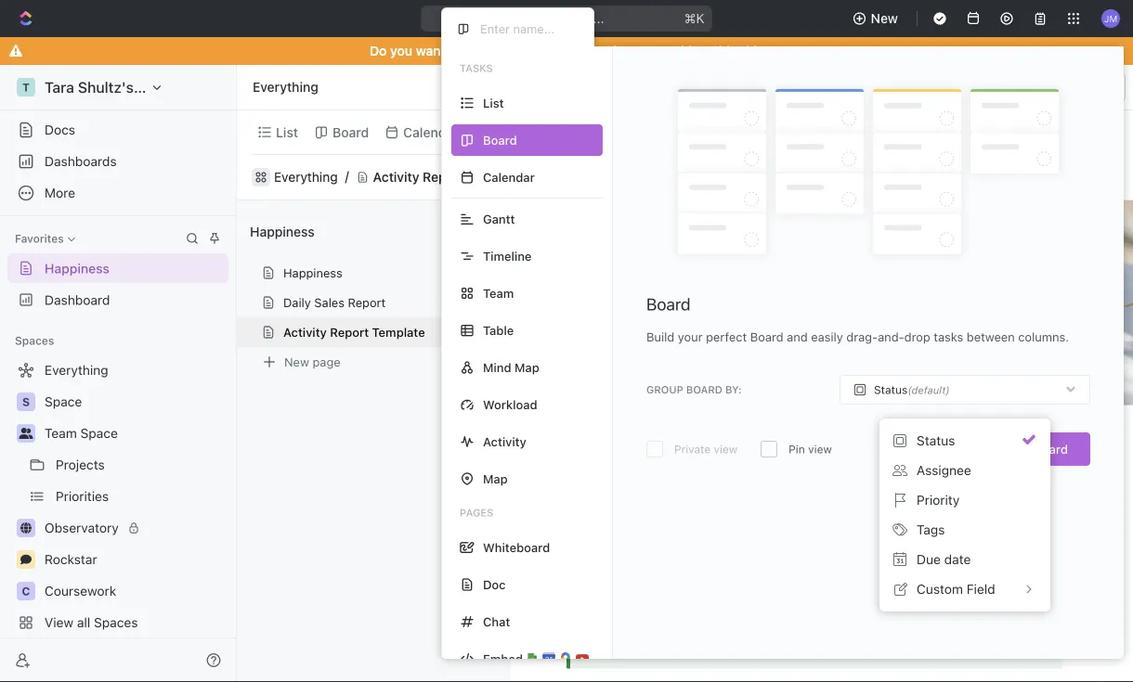 Task type: locate. For each thing, give the bounding box(es) containing it.
team for team
[[483, 287, 514, 301]]

0 horizontal spatial list
[[276, 124, 298, 140]]

calendar link
[[400, 119, 459, 145]]

0 horizontal spatial new
[[284, 355, 309, 369]]

1 horizontal spatial list
[[483, 96, 504, 110]]

dashboards
[[45, 154, 117, 169]]

a right or
[[679, 617, 687, 634]]

new
[[871, 11, 898, 26], [284, 355, 309, 369]]

calendar up gantt
[[483, 170, 535, 184]]

view button
[[581, 119, 641, 145]]

priority
[[917, 493, 960, 508]]

1 vertical spatial team
[[45, 426, 77, 441]]

status inside button
[[917, 433, 955, 449]]

search...
[[551, 11, 604, 26]]

team
[[483, 287, 514, 301], [45, 426, 77, 441]]

this
[[741, 43, 764, 59]]

list down enable
[[483, 96, 504, 110]]

Enter name... field
[[478, 21, 579, 37]]

of
[[894, 617, 907, 634], [847, 639, 860, 657]]

table
[[483, 324, 514, 338]]

status (default)
[[874, 384, 950, 397]]

board
[[333, 124, 369, 140], [647, 295, 691, 315], [1034, 443, 1068, 457]]

0 vertical spatial everything
[[253, 79, 318, 95]]

to
[[449, 43, 462, 59], [757, 617, 770, 634]]

team right user group icon
[[45, 426, 77, 441]]

template
[[468, 170, 524, 185], [372, 326, 425, 340], [831, 475, 990, 518], [736, 595, 798, 612]]

0 horizontal spatial board
[[333, 124, 369, 140]]

0 horizontal spatial map
[[483, 472, 508, 486]]

due date button
[[887, 545, 1043, 575]]

status up assignee at the right of page
[[917, 433, 955, 449]]

docs
[[45, 122, 75, 137]]

mind
[[483, 361, 511, 375]]

add task
[[1012, 126, 1061, 139]]

want
[[416, 43, 446, 59]]

1 vertical spatial status
[[917, 433, 955, 449]]

everything link down list link
[[274, 170, 338, 185]]

template up tags
[[831, 475, 990, 518]]

everything link up list link
[[248, 76, 323, 98]]

gantt
[[483, 212, 515, 226]]

list
[[483, 96, 504, 110], [276, 124, 298, 140]]

list left board "link"
[[276, 124, 298, 140]]

add for add board
[[1008, 443, 1031, 457]]

1 horizontal spatial is
[[931, 595, 942, 612]]

template up list
[[736, 595, 798, 612]]

add left task
[[1012, 126, 1033, 139]]

an
[[611, 595, 629, 612]]

is right that
[[931, 595, 942, 612]]

template down daily sales report
[[372, 326, 425, 340]]

add
[[1012, 126, 1033, 139], [1008, 443, 1031, 457], [587, 451, 611, 467]]

everything link
[[248, 76, 323, 98], [274, 170, 338, 185]]

1 vertical spatial of
[[847, 639, 860, 657]]

everything down list link
[[274, 170, 338, 185]]

map right mind
[[515, 361, 540, 375]]

team up table
[[483, 287, 514, 301]]

and
[[1008, 617, 1033, 634]]

1 horizontal spatial board
[[647, 295, 691, 315]]

calendar down want
[[403, 124, 459, 140]]

board
[[686, 384, 723, 396]]

to right want
[[449, 43, 462, 59]]

add up priority button
[[1008, 443, 1031, 457]]

activity
[[373, 170, 419, 185], [283, 326, 327, 340], [483, 435, 527, 449], [567, 475, 699, 518], [633, 595, 683, 612]]

1 horizontal spatial of
[[894, 617, 907, 634]]

custom
[[917, 582, 963, 597]]

2 horizontal spatial board
[[1034, 443, 1068, 457]]

1 horizontal spatial new
[[871, 11, 898, 26]]

0 vertical spatial status
[[874, 384, 908, 397]]

0 vertical spatial board
[[333, 124, 369, 140]]

0 vertical spatial new
[[871, 11, 898, 26]]

map
[[515, 361, 540, 375], [483, 472, 508, 486]]

group
[[647, 384, 684, 396]]

0 vertical spatial everything link
[[248, 76, 323, 98]]

hide
[[709, 43, 738, 59]]

the
[[798, 617, 819, 634]]

template inside an activity report template is a document that is used by a person or a company to list the outcomes of their projects, and other activities over a given period of time.
[[736, 595, 798, 612]]

a
[[817, 595, 825, 612], [1003, 595, 1011, 612], [679, 617, 687, 634], [748, 639, 756, 657]]

calendar
[[403, 124, 459, 140], [483, 170, 535, 184]]

1 horizontal spatial happiness link
[[489, 119, 558, 145]]

2 vertical spatial board
[[1034, 443, 1068, 457]]

1 vertical spatial list
[[276, 124, 298, 140]]

happiness link
[[489, 119, 558, 145], [7, 254, 229, 283]]

happiness inside sidebar navigation
[[45, 261, 109, 276]]

1 horizontal spatial calendar
[[483, 170, 535, 184]]

1 vertical spatial new
[[284, 355, 309, 369]]

timeline
[[483, 249, 532, 263]]

1 vertical spatial to
[[757, 617, 770, 634]]

custom field button
[[887, 575, 1043, 605]]

add comment
[[587, 451, 671, 467]]

activity inside an activity report template is a document that is used by a person or a company to list the outcomes of their projects, and other activities over a given period of time.
[[633, 595, 683, 612]]

is
[[802, 595, 813, 612], [931, 595, 942, 612]]

activity up new page
[[283, 326, 327, 340]]

0 horizontal spatial is
[[802, 595, 813, 612]]

status up status button
[[874, 384, 908, 397]]

report
[[423, 170, 464, 185], [348, 296, 386, 310], [330, 326, 369, 340], [706, 475, 823, 518], [687, 595, 732, 612]]

is up the
[[802, 595, 813, 612]]

new inside button
[[871, 11, 898, 26]]

map up whiteboard
[[483, 472, 508, 486]]

activity report template
[[373, 170, 524, 185], [283, 326, 425, 340], [567, 475, 990, 518]]

happiness link down browser
[[489, 119, 558, 145]]

happiness
[[493, 124, 558, 140], [250, 224, 315, 240], [45, 261, 109, 276], [283, 266, 343, 280]]

1 horizontal spatial team
[[483, 287, 514, 301]]

to left list
[[757, 617, 770, 634]]

0 vertical spatial happiness link
[[489, 119, 558, 145]]

everything up list link
[[253, 79, 318, 95]]

time.
[[864, 639, 897, 657]]

team inside sidebar navigation
[[45, 426, 77, 441]]

1 vertical spatial map
[[483, 472, 508, 486]]

add left the 'comment'
[[587, 451, 611, 467]]

0 vertical spatial calendar
[[403, 124, 459, 140]]

0 horizontal spatial happiness link
[[7, 254, 229, 283]]

0 horizontal spatial status
[[874, 384, 908, 397]]

happiness link up dashboard link
[[7, 254, 229, 283]]

field
[[967, 582, 996, 597]]

1 horizontal spatial map
[[515, 361, 540, 375]]

0 horizontal spatial of
[[847, 639, 860, 657]]

favorites
[[15, 232, 64, 245]]

of left their
[[894, 617, 907, 634]]

0 vertical spatial team
[[483, 287, 514, 301]]

new button
[[845, 4, 909, 33]]

view
[[605, 124, 635, 140]]

sidebar navigation
[[0, 65, 237, 683]]

status
[[874, 384, 908, 397], [917, 433, 955, 449]]

dashboard
[[45, 293, 110, 308]]

new for new
[[871, 11, 898, 26]]

1 horizontal spatial to
[[757, 617, 770, 634]]

activity up or
[[633, 595, 683, 612]]

0 horizontal spatial team
[[45, 426, 77, 441]]

task
[[1036, 126, 1061, 139]]

0 vertical spatial of
[[894, 617, 907, 634]]

over
[[715, 639, 744, 657]]

daily sales report
[[283, 296, 386, 310]]

do you want to enable browser notifications? enable hide this
[[370, 43, 764, 59]]

add inside button
[[1012, 126, 1033, 139]]

spaces
[[15, 334, 54, 347]]

of down outcomes
[[847, 639, 860, 657]]

0 horizontal spatial to
[[449, 43, 462, 59]]

1 horizontal spatial status
[[917, 433, 955, 449]]



Task type: vqa. For each thing, say whether or not it's contained in the screenshot.
rightmost 'Calendar'
yes



Task type: describe. For each thing, give the bounding box(es) containing it.
due
[[917, 552, 941, 568]]

status for status
[[917, 433, 955, 449]]

custom field
[[917, 582, 996, 597]]

0 vertical spatial to
[[449, 43, 462, 59]]

mind map
[[483, 361, 540, 375]]

workload
[[483, 398, 538, 412]]

list link
[[272, 119, 298, 145]]

notifications?
[[563, 43, 646, 59]]

other
[[611, 639, 647, 657]]

new page
[[284, 355, 341, 369]]

template up gantt
[[468, 170, 524, 185]]

used
[[946, 595, 979, 612]]

team space
[[45, 426, 118, 441]]

customize button
[[897, 119, 992, 145]]

outcomes
[[823, 617, 890, 634]]

dashboard link
[[7, 285, 229, 315]]

2 vertical spatial activity report template
[[567, 475, 990, 518]]

1 is from the left
[[802, 595, 813, 612]]

assignee button
[[887, 456, 1043, 486]]

1 vertical spatial calendar
[[483, 170, 535, 184]]

dashboards link
[[7, 147, 229, 177]]

board inside "link"
[[333, 124, 369, 140]]

space
[[80, 426, 118, 441]]

report inside an activity report template is a document that is used by a person or a company to list the outcomes of their projects, and other activities over a given period of time.
[[687, 595, 732, 612]]

docs link
[[7, 115, 229, 145]]

0 horizontal spatial calendar
[[403, 124, 459, 140]]

document
[[829, 595, 897, 612]]

browser
[[509, 43, 559, 59]]

a up the
[[817, 595, 825, 612]]

embed
[[483, 653, 523, 667]]

chat
[[483, 615, 510, 629]]

doc
[[483, 578, 506, 592]]

group board by:
[[647, 384, 742, 396]]

that
[[901, 595, 927, 612]]

daily
[[283, 296, 311, 310]]

1 vertical spatial everything link
[[274, 170, 338, 185]]

a right by
[[1003, 595, 1011, 612]]

favorites button
[[7, 228, 82, 250]]

date
[[944, 552, 971, 568]]

new for new page
[[284, 355, 309, 369]]

team space link
[[45, 419, 225, 449]]

user group image
[[19, 428, 33, 439]]

enable
[[658, 43, 700, 59]]

0 vertical spatial map
[[515, 361, 540, 375]]

page
[[313, 355, 341, 369]]

team for team space
[[45, 426, 77, 441]]

do
[[370, 43, 387, 59]]

list
[[774, 617, 794, 634]]

activity down add comment
[[567, 475, 699, 518]]

add task button
[[1004, 121, 1068, 144]]

status for status (default)
[[874, 384, 908, 397]]

an activity report template is a document that is used by a person or a company to list the outcomes of their projects, and other activities over a given period of time.
[[611, 595, 1037, 657]]

tags
[[917, 523, 945, 538]]

company
[[691, 617, 753, 634]]

priority button
[[887, 486, 1043, 516]]

0 vertical spatial activity report template
[[373, 170, 524, 185]]

period
[[800, 639, 843, 657]]

1 vertical spatial board
[[647, 295, 691, 315]]

assignee
[[917, 463, 971, 478]]

sales
[[314, 296, 345, 310]]

person
[[611, 617, 658, 634]]

share
[[930, 170, 966, 185]]

1 vertical spatial everything
[[274, 170, 338, 185]]

view button
[[581, 111, 641, 154]]

activities
[[651, 639, 711, 657]]

⌘k
[[684, 11, 705, 26]]

add for add comment
[[587, 451, 611, 467]]

by
[[983, 595, 999, 612]]

you
[[390, 43, 413, 59]]

add board
[[1008, 443, 1068, 457]]

whiteboard
[[483, 541, 550, 555]]

their
[[911, 617, 942, 634]]

1 vertical spatial activity report template
[[283, 326, 425, 340]]

0 vertical spatial list
[[483, 96, 504, 110]]

customize
[[921, 124, 987, 140]]

to inside an activity report template is a document that is used by a person or a company to list the outcomes of their projects, and other activities over a given period of time.
[[757, 617, 770, 634]]

tags button
[[887, 516, 1043, 545]]

due date
[[917, 552, 971, 568]]

or
[[662, 617, 676, 634]]

board link
[[329, 119, 369, 145]]

enable
[[465, 43, 506, 59]]

given
[[760, 639, 796, 657]]

2 is from the left
[[931, 595, 942, 612]]

projects,
[[946, 617, 1004, 634]]

by:
[[725, 384, 742, 396]]

add for add task
[[1012, 126, 1033, 139]]

a right 'over'
[[748, 639, 756, 657]]

status button
[[887, 426, 1043, 456]]

(default)
[[908, 385, 950, 397]]

activity down calendar link
[[373, 170, 419, 185]]

comment
[[615, 451, 671, 467]]

activity down workload in the bottom left of the page
[[483, 435, 527, 449]]

1 vertical spatial happiness link
[[7, 254, 229, 283]]



